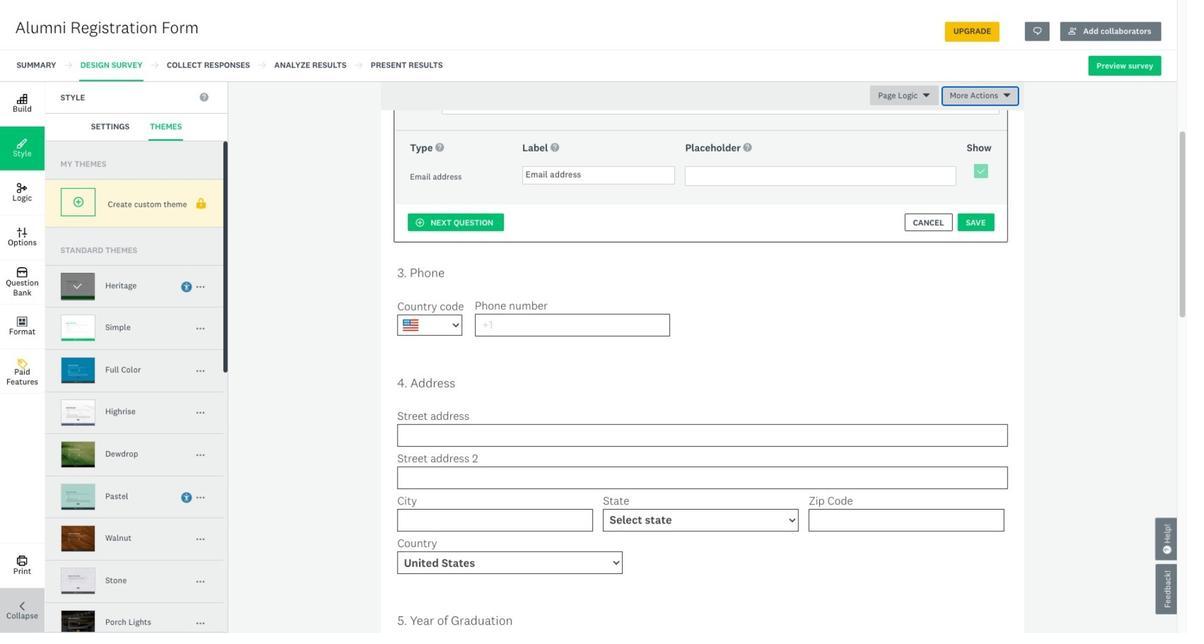 Task type: vqa. For each thing, say whether or not it's contained in the screenshot.
  text box
yes



Task type: locate. For each thing, give the bounding box(es) containing it.
None text field
[[686, 166, 957, 186]]

 +1  text field
[[475, 314, 671, 337]]

  text field
[[398, 424, 1009, 447]]

  text field
[[398, 467, 1009, 489], [398, 509, 593, 532], [809, 509, 1005, 532]]



